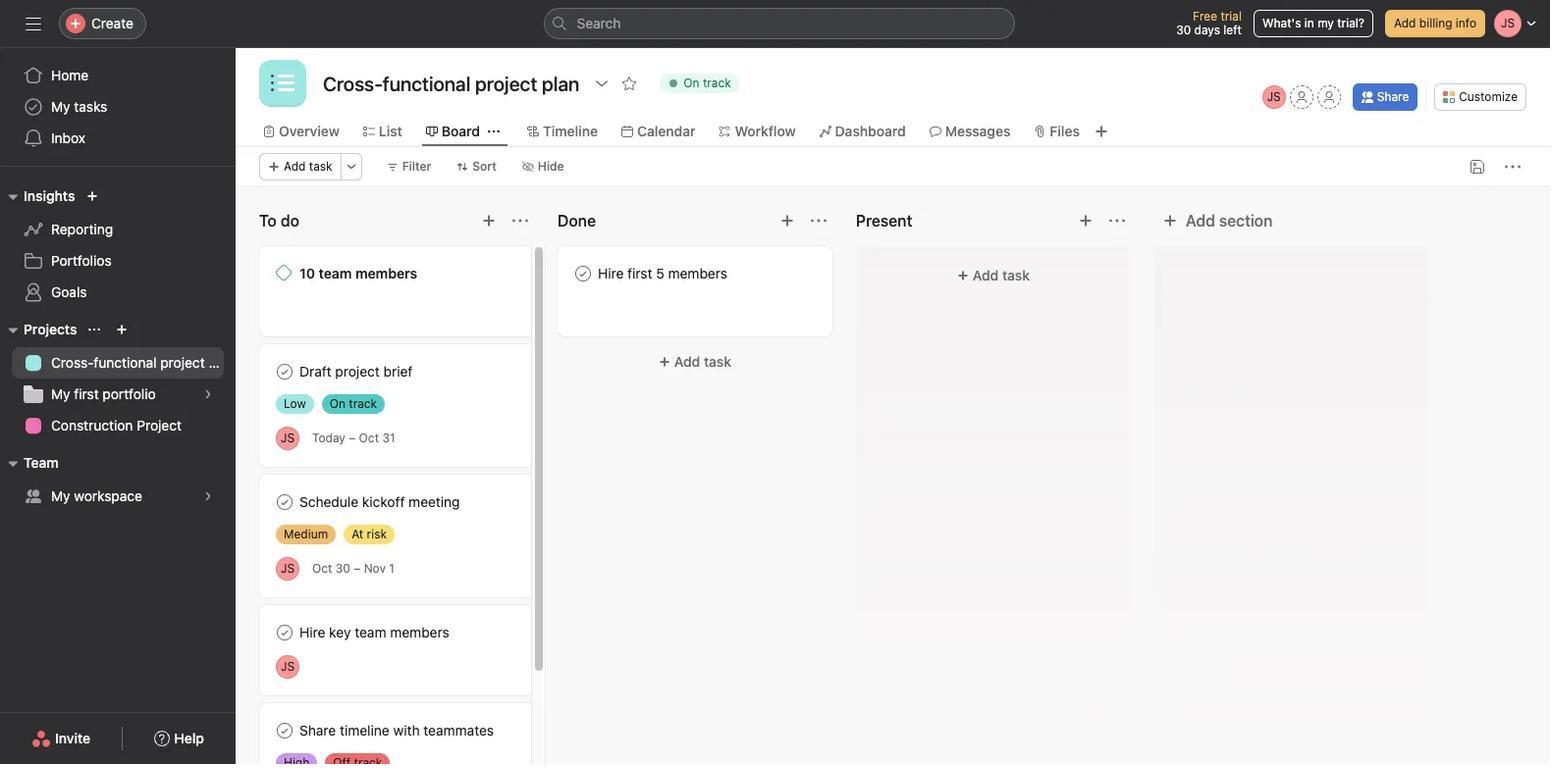 Task type: locate. For each thing, give the bounding box(es) containing it.
completed image left draft
[[273, 360, 297, 384]]

my left tasks
[[51, 98, 70, 115]]

present
[[856, 212, 913, 230]]

add task button
[[259, 153, 341, 181], [868, 258, 1119, 294], [558, 345, 833, 380]]

oct
[[359, 431, 379, 446], [312, 562, 332, 576]]

portfolios link
[[12, 245, 224, 277]]

share right completed icon
[[300, 723, 336, 739]]

cross-
[[51, 354, 94, 371]]

Completed milestone checkbox
[[276, 265, 292, 281]]

my first portfolio link
[[12, 379, 224, 410]]

completed image down the done
[[572, 262, 595, 286]]

30
[[1177, 23, 1191, 37], [336, 562, 350, 576]]

functional
[[94, 354, 157, 371]]

draft
[[300, 363, 332, 380]]

track
[[703, 76, 731, 90], [349, 397, 377, 411]]

hire for hire first 5 members
[[598, 265, 624, 282]]

1 vertical spatial first
[[74, 386, 99, 403]]

on track inside dropdown button
[[684, 76, 731, 90]]

tab actions image
[[488, 126, 500, 137]]

sort button
[[448, 153, 506, 181]]

on track
[[684, 76, 731, 90], [330, 397, 377, 411]]

completed milestone image
[[276, 265, 292, 281]]

insights element
[[0, 179, 236, 312]]

0 horizontal spatial task
[[309, 159, 333, 174]]

0 vertical spatial oct
[[359, 431, 379, 446]]

1 vertical spatial team
[[355, 625, 386, 641]]

2 my from the top
[[51, 386, 70, 403]]

first up construction
[[74, 386, 99, 403]]

completed checkbox left timeline
[[273, 720, 297, 743]]

trial?
[[1338, 16, 1365, 30]]

1 horizontal spatial on track
[[684, 76, 731, 90]]

0 vertical spatial task
[[309, 159, 333, 174]]

completed image up medium
[[273, 491, 297, 515]]

reporting
[[51, 221, 113, 238]]

share
[[1377, 89, 1409, 104], [300, 723, 336, 739]]

hire left key
[[300, 625, 325, 641]]

js button down low
[[276, 427, 300, 450]]

my tasks link
[[12, 91, 224, 123]]

2 vertical spatial add task button
[[558, 345, 833, 380]]

2 vertical spatial task
[[704, 354, 732, 370]]

members for hire first 5 members
[[668, 265, 728, 282]]

–
[[349, 431, 356, 446], [354, 562, 361, 576]]

new image
[[87, 191, 99, 202]]

completed image left key
[[273, 622, 297, 645]]

on up calendar
[[684, 76, 700, 90]]

0 vertical spatial my
[[51, 98, 70, 115]]

low
[[284, 397, 306, 411]]

nov
[[364, 562, 386, 576]]

timeline
[[543, 123, 598, 139]]

completed checkbox for schedule
[[273, 491, 297, 515]]

0 vertical spatial first
[[628, 265, 653, 282]]

0 vertical spatial team
[[319, 265, 352, 282]]

1 vertical spatial 30
[[336, 562, 350, 576]]

1 horizontal spatial more section actions image
[[811, 213, 827, 229]]

1 horizontal spatial task
[[704, 354, 732, 370]]

– left nov
[[354, 562, 361, 576]]

1 vertical spatial add task button
[[868, 258, 1119, 294]]

more section actions image
[[513, 213, 528, 229], [811, 213, 827, 229], [1110, 213, 1125, 229]]

my down "cross-" on the left top of the page
[[51, 386, 70, 403]]

save options image
[[1470, 159, 1486, 175]]

oct left "31"
[[359, 431, 379, 446]]

today
[[312, 431, 345, 446]]

add billing info
[[1394, 16, 1477, 30]]

on track down "draft project brief"
[[330, 397, 377, 411]]

0 horizontal spatial add task image
[[780, 213, 795, 229]]

Completed checkbox
[[572, 262, 595, 286]]

add task image
[[481, 213, 497, 229]]

add task image
[[780, 213, 795, 229], [1078, 213, 1094, 229]]

show options, current sort, top image
[[89, 324, 101, 336]]

overview
[[279, 123, 340, 139]]

hide
[[538, 159, 564, 174]]

1 horizontal spatial first
[[628, 265, 653, 282]]

list link
[[363, 121, 402, 142]]

team
[[319, 265, 352, 282], [355, 625, 386, 641]]

0 vertical spatial add task
[[284, 159, 333, 174]]

0 vertical spatial track
[[703, 76, 731, 90]]

add task image down workflow
[[780, 213, 795, 229]]

track down "draft project brief"
[[349, 397, 377, 411]]

first inside projects element
[[74, 386, 99, 403]]

0 horizontal spatial more section actions image
[[513, 213, 528, 229]]

share for share
[[1377, 89, 1409, 104]]

more section actions image for done
[[811, 213, 827, 229]]

1 completed checkbox from the top
[[273, 360, 297, 384]]

0 vertical spatial hire
[[598, 265, 624, 282]]

my down team
[[51, 488, 70, 505]]

create
[[91, 15, 134, 31]]

completed checkbox left key
[[273, 622, 297, 645]]

30 left nov
[[336, 562, 350, 576]]

oct down medium
[[312, 562, 332, 576]]

more section actions image for present
[[1110, 213, 1125, 229]]

2 completed checkbox from the top
[[273, 491, 297, 515]]

my
[[51, 98, 70, 115], [51, 386, 70, 403], [51, 488, 70, 505]]

teams element
[[0, 446, 236, 517]]

completed checkbox for share
[[273, 720, 297, 743]]

1 horizontal spatial 30
[[1177, 23, 1191, 37]]

share inside button
[[1377, 89, 1409, 104]]

members right 10
[[355, 265, 418, 282]]

0 horizontal spatial share
[[300, 723, 336, 739]]

project left plan
[[160, 354, 205, 371]]

members right 5
[[668, 265, 728, 282]]

more section actions image for to do
[[513, 213, 528, 229]]

files link
[[1034, 121, 1080, 142]]

project left brief at top
[[335, 363, 380, 380]]

0 vertical spatial 30
[[1177, 23, 1191, 37]]

1 vertical spatial track
[[349, 397, 377, 411]]

0 vertical spatial on
[[684, 76, 700, 90]]

add tab image
[[1094, 124, 1110, 139]]

1 my from the top
[[51, 98, 70, 115]]

files
[[1050, 123, 1080, 139]]

show options image
[[594, 76, 610, 91]]

js
[[1267, 89, 1281, 104], [281, 431, 295, 445], [281, 561, 295, 576], [281, 660, 295, 675]]

share down add billing info button
[[1377, 89, 1409, 104]]

what's in my trial? button
[[1254, 10, 1374, 37]]

my inside teams element
[[51, 488, 70, 505]]

members down 1
[[390, 625, 449, 641]]

construction
[[51, 417, 133, 434]]

None text field
[[318, 66, 585, 101]]

workspace
[[74, 488, 142, 505]]

share timeline with teammates
[[300, 723, 494, 739]]

my inside projects element
[[51, 386, 70, 403]]

2 more section actions image from the left
[[811, 213, 827, 229]]

add task image down add tab icon
[[1078, 213, 1094, 229]]

messages
[[945, 123, 1011, 139]]

plan
[[209, 354, 236, 371]]

projects button
[[0, 318, 77, 342]]

3 my from the top
[[51, 488, 70, 505]]

1 vertical spatial hire
[[300, 625, 325, 641]]

customize
[[1459, 89, 1518, 104]]

Completed checkbox
[[273, 360, 297, 384], [273, 491, 297, 515], [273, 622, 297, 645], [273, 720, 297, 743]]

billing
[[1420, 16, 1453, 30]]

0 horizontal spatial oct
[[312, 562, 332, 576]]

1 horizontal spatial hire
[[598, 265, 624, 282]]

0 horizontal spatial add task button
[[259, 153, 341, 181]]

1 vertical spatial share
[[300, 723, 336, 739]]

completed checkbox left draft
[[273, 360, 297, 384]]

0 horizontal spatial on track
[[330, 397, 377, 411]]

1 vertical spatial task
[[1003, 267, 1030, 284]]

1 more section actions image from the left
[[513, 213, 528, 229]]

team right 10
[[319, 265, 352, 282]]

team right key
[[355, 625, 386, 641]]

goals
[[51, 284, 87, 300]]

trial
[[1221, 9, 1242, 24]]

2 add task image from the left
[[1078, 213, 1094, 229]]

more actions image
[[1505, 159, 1521, 175]]

1 add task image from the left
[[780, 213, 795, 229]]

completed checkbox up medium
[[273, 491, 297, 515]]

completed image for schedule kickoff meeting
[[273, 491, 297, 515]]

on up the today
[[330, 397, 346, 411]]

calendar link
[[622, 121, 696, 142]]

1 vertical spatial add task
[[973, 267, 1030, 284]]

4 completed checkbox from the top
[[273, 720, 297, 743]]

filter
[[402, 159, 431, 174]]

key
[[329, 625, 351, 641]]

0 horizontal spatial add task
[[284, 159, 333, 174]]

0 horizontal spatial on
[[330, 397, 346, 411]]

1 horizontal spatial team
[[355, 625, 386, 641]]

see details, my first portfolio image
[[202, 389, 214, 401]]

my
[[1318, 16, 1334, 30]]

dashboard link
[[820, 121, 906, 142]]

0 horizontal spatial 30
[[336, 562, 350, 576]]

2 horizontal spatial task
[[1003, 267, 1030, 284]]

completed image for draft project brief
[[273, 360, 297, 384]]

3 more section actions image from the left
[[1110, 213, 1125, 229]]

30 left days
[[1177, 23, 1191, 37]]

0 horizontal spatial team
[[319, 265, 352, 282]]

insights button
[[0, 185, 75, 208]]

completed image
[[572, 262, 595, 286], [273, 360, 297, 384], [273, 491, 297, 515], [273, 622, 297, 645]]

meeting
[[409, 494, 460, 511]]

projects element
[[0, 312, 236, 446]]

2 horizontal spatial more section actions image
[[1110, 213, 1125, 229]]

add section
[[1186, 212, 1273, 230]]

invite
[[55, 731, 91, 747]]

oct 30 – nov 1
[[312, 562, 395, 576]]

hire right completed checkbox
[[598, 265, 624, 282]]

track up workflow link in the top of the page
[[703, 76, 731, 90]]

1 horizontal spatial project
[[335, 363, 380, 380]]

2 horizontal spatial add task
[[973, 267, 1030, 284]]

search button
[[544, 8, 1015, 39]]

0 vertical spatial share
[[1377, 89, 1409, 104]]

my workspace
[[51, 488, 142, 505]]

more actions image
[[345, 161, 357, 173]]

– right the today
[[349, 431, 356, 446]]

left
[[1224, 23, 1242, 37]]

1 horizontal spatial add task image
[[1078, 213, 1094, 229]]

share for share timeline with teammates
[[300, 723, 336, 739]]

js down medium
[[281, 561, 295, 576]]

first left 5
[[628, 265, 653, 282]]

my inside global element
[[51, 98, 70, 115]]

10
[[300, 265, 315, 282]]

list image
[[271, 72, 295, 95]]

0 horizontal spatial project
[[160, 354, 205, 371]]

2 vertical spatial add task
[[675, 354, 732, 370]]

first for hire
[[628, 265, 653, 282]]

js button down what's
[[1263, 85, 1286, 109]]

timeline link
[[527, 121, 598, 142]]

1 horizontal spatial share
[[1377, 89, 1409, 104]]

add
[[1394, 16, 1416, 30], [284, 159, 306, 174], [1186, 212, 1216, 230], [973, 267, 999, 284], [675, 354, 700, 370]]

1 horizontal spatial on
[[684, 76, 700, 90]]

add section button
[[1155, 203, 1281, 239]]

0 horizontal spatial first
[[74, 386, 99, 403]]

my for my workspace
[[51, 488, 70, 505]]

task
[[309, 159, 333, 174], [1003, 267, 1030, 284], [704, 354, 732, 370]]

js down low
[[281, 431, 295, 445]]

1 vertical spatial my
[[51, 386, 70, 403]]

1 horizontal spatial add task button
[[558, 345, 833, 380]]

calendar
[[637, 123, 696, 139]]

timeline
[[340, 723, 390, 739]]

first for my
[[74, 386, 99, 403]]

see details, my workspace image
[[202, 491, 214, 503]]

on track up calendar
[[684, 76, 731, 90]]

1 vertical spatial on track
[[330, 397, 377, 411]]

0 horizontal spatial hire
[[300, 625, 325, 641]]

3 completed checkbox from the top
[[273, 622, 297, 645]]

2 vertical spatial my
[[51, 488, 70, 505]]

my for my tasks
[[51, 98, 70, 115]]

0 vertical spatial on track
[[684, 76, 731, 90]]

1 vertical spatial on
[[330, 397, 346, 411]]

js button
[[1263, 85, 1286, 109], [276, 427, 300, 450], [276, 557, 300, 581], [276, 656, 300, 680]]

1 horizontal spatial track
[[703, 76, 731, 90]]



Task type: vqa. For each thing, say whether or not it's contained in the screenshot.
CROSS-FUNCTIONAL PROJECT PLAN LINK
yes



Task type: describe. For each thing, give the bounding box(es) containing it.
members for hire key team members
[[390, 625, 449, 641]]

0 vertical spatial add task button
[[259, 153, 341, 181]]

free
[[1193, 9, 1218, 24]]

kickoff
[[362, 494, 405, 511]]

with
[[393, 723, 420, 739]]

1 vertical spatial oct
[[312, 562, 332, 576]]

risk
[[367, 527, 387, 542]]

5
[[656, 265, 665, 282]]

31
[[382, 431, 395, 446]]

dashboard
[[835, 123, 906, 139]]

team
[[24, 455, 59, 471]]

create button
[[59, 8, 146, 39]]

hire key team members
[[300, 625, 449, 641]]

portfolios
[[51, 252, 112, 269]]

js up completed icon
[[281, 660, 295, 675]]

global element
[[0, 48, 236, 166]]

2 horizontal spatial add task button
[[868, 258, 1119, 294]]

completed image for hire key team members
[[273, 622, 297, 645]]

my for my first portfolio
[[51, 386, 70, 403]]

search
[[577, 15, 621, 31]]

messages link
[[930, 121, 1011, 142]]

completed image
[[273, 720, 297, 743]]

list
[[379, 123, 402, 139]]

0 vertical spatial –
[[349, 431, 356, 446]]

goals link
[[12, 277, 224, 308]]

js button up completed icon
[[276, 656, 300, 680]]

completed image for hire first 5 members
[[572, 262, 595, 286]]

hide sidebar image
[[26, 16, 41, 31]]

insights
[[24, 188, 75, 204]]

workflow link
[[719, 121, 796, 142]]

home
[[51, 67, 89, 83]]

js button down medium
[[276, 557, 300, 581]]

construction project
[[51, 417, 182, 434]]

add to starred image
[[622, 76, 638, 91]]

help
[[174, 731, 204, 747]]

tasks
[[74, 98, 107, 115]]

0 horizontal spatial track
[[349, 397, 377, 411]]

search list box
[[544, 8, 1015, 39]]

medium
[[284, 527, 328, 542]]

add task image for done
[[780, 213, 795, 229]]

construction project link
[[12, 410, 224, 442]]

hide button
[[513, 153, 573, 181]]

info
[[1456, 16, 1477, 30]]

brief
[[384, 363, 413, 380]]

to do
[[259, 212, 299, 230]]

10 team members
[[300, 265, 418, 282]]

teammates
[[424, 723, 494, 739]]

workflow
[[735, 123, 796, 139]]

customize button
[[1435, 83, 1527, 111]]

hire for hire key team members
[[300, 625, 325, 641]]

team button
[[0, 452, 59, 475]]

draft project brief
[[300, 363, 413, 380]]

sort
[[473, 159, 497, 174]]

done
[[558, 212, 596, 230]]

section
[[1219, 212, 1273, 230]]

add inside button
[[1186, 212, 1216, 230]]

1
[[389, 562, 395, 576]]

js down what's
[[1267, 89, 1281, 104]]

30 inside free trial 30 days left
[[1177, 23, 1191, 37]]

overview link
[[263, 121, 340, 142]]

filter button
[[378, 153, 440, 181]]

1 vertical spatial –
[[354, 562, 361, 576]]

1 horizontal spatial add task
[[675, 354, 732, 370]]

hire first 5 members
[[598, 265, 728, 282]]

cross-functional project plan
[[51, 354, 236, 371]]

my workspace link
[[12, 481, 224, 513]]

add task image for present
[[1078, 213, 1094, 229]]

share button
[[1353, 83, 1418, 111]]

schedule kickoff meeting
[[300, 494, 460, 511]]

track inside on track dropdown button
[[703, 76, 731, 90]]

my first portfolio
[[51, 386, 156, 403]]

new project or portfolio image
[[116, 324, 128, 336]]

my tasks
[[51, 98, 107, 115]]

completed checkbox for hire
[[273, 622, 297, 645]]

days
[[1195, 23, 1221, 37]]

help button
[[142, 722, 217, 757]]

1 horizontal spatial oct
[[359, 431, 379, 446]]

portfolio
[[103, 386, 156, 403]]

board link
[[426, 121, 480, 142]]

invite button
[[19, 722, 103, 757]]

reporting link
[[12, 214, 224, 245]]

inbox
[[51, 130, 85, 146]]

what's in my trial?
[[1263, 16, 1365, 30]]

add billing info button
[[1386, 10, 1486, 37]]

project
[[137, 417, 182, 434]]

at risk
[[352, 527, 387, 542]]

in
[[1305, 16, 1315, 30]]

home link
[[12, 60, 224, 91]]

add inside button
[[1394, 16, 1416, 30]]

on inside dropdown button
[[684, 76, 700, 90]]

at
[[352, 527, 364, 542]]

schedule
[[300, 494, 359, 511]]

projects
[[24, 321, 77, 338]]

board
[[442, 123, 480, 139]]

today – oct 31
[[312, 431, 395, 446]]

completed checkbox for draft
[[273, 360, 297, 384]]



